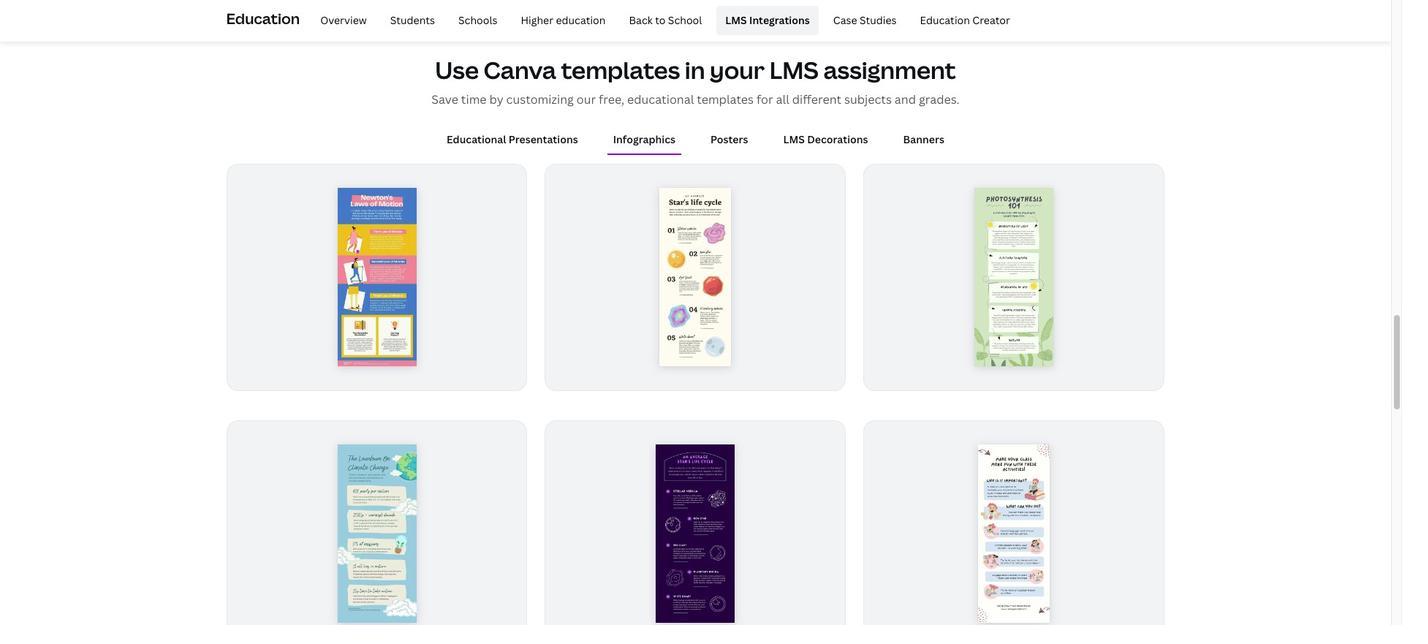 Task type: describe. For each thing, give the bounding box(es) containing it.
lms decorations
[[783, 132, 868, 146]]

lms inside use canva templates in your lms assignment save time by customizing our free, educational templates for all different subjects and grades.
[[770, 54, 819, 86]]

and
[[895, 91, 916, 108]]

case studies link
[[825, 6, 906, 35]]

1 horizontal spatial templates
[[697, 91, 754, 108]]

overview link
[[312, 6, 376, 35]]

green organic natural photosynthesis biology infographic image
[[975, 188, 1054, 367]]

blue lined climate change environment infographic image
[[338, 445, 416, 623]]

lms decorations button
[[778, 126, 874, 154]]

for
[[757, 91, 773, 108]]

grades.
[[919, 91, 960, 108]]

overview
[[320, 13, 367, 27]]

students link
[[381, 6, 444, 35]]

time
[[461, 91, 487, 108]]

infographics button
[[607, 126, 681, 154]]

indigo and purple lined star life cycle astronomy infographic image
[[656, 445, 735, 623]]

decorations
[[807, 132, 868, 146]]

by
[[489, 91, 504, 108]]

posters button
[[705, 126, 754, 154]]

creator
[[973, 13, 1010, 27]]

higher education link
[[512, 6, 615, 35]]

posters
[[711, 132, 748, 146]]

customizing
[[506, 91, 574, 108]]

educational
[[627, 91, 694, 108]]

use
[[435, 54, 479, 86]]

higher
[[521, 13, 554, 27]]

lms for lms integrations
[[726, 13, 747, 27]]

banners
[[903, 132, 945, 146]]

education
[[556, 13, 606, 27]]

in
[[685, 54, 705, 86]]

higher education
[[521, 13, 606, 27]]

save
[[432, 91, 458, 108]]

assignment
[[824, 54, 956, 86]]

menu bar containing overview
[[306, 6, 1019, 35]]

schools link
[[450, 6, 506, 35]]

education creator link
[[911, 6, 1019, 35]]

beige organic star life cycle astronomy infographic image
[[660, 188, 731, 367]]

use canva templates in your lms assignment save time by customizing our free, educational templates for all different subjects and grades.
[[432, 54, 960, 108]]



Task type: locate. For each thing, give the bounding box(es) containing it.
students
[[390, 13, 435, 27]]

case
[[833, 13, 857, 27]]

1 vertical spatial lms
[[770, 54, 819, 86]]

free,
[[599, 91, 625, 108]]

menu bar
[[306, 6, 1019, 35]]

lms inside button
[[783, 132, 805, 146]]

1 horizontal spatial education
[[920, 13, 970, 27]]

0 vertical spatial templates
[[561, 54, 680, 86]]

lms integrations link
[[717, 6, 819, 35]]

templates
[[561, 54, 680, 86], [697, 91, 754, 108]]

templates up free,
[[561, 54, 680, 86]]

lms down all
[[783, 132, 805, 146]]

canva
[[484, 54, 556, 86]]

presentations
[[509, 132, 578, 146]]

0 horizontal spatial templates
[[561, 54, 680, 86]]

schools
[[458, 13, 498, 27]]

back
[[629, 13, 653, 27]]

lms for lms decorations
[[783, 132, 805, 146]]

studies
[[860, 13, 897, 27]]

education creator
[[920, 13, 1010, 27]]

school
[[668, 13, 702, 27]]

lms
[[726, 13, 747, 27], [770, 54, 819, 86], [783, 132, 805, 146]]

banner image
[[797, 0, 1165, 19]]

0 vertical spatial lms
[[726, 13, 747, 27]]

integrations
[[749, 13, 810, 27]]

back to school
[[629, 13, 702, 27]]

lms up all
[[770, 54, 819, 86]]

your
[[710, 54, 765, 86]]

education
[[226, 9, 300, 28], [920, 13, 970, 27]]

pink blue cute illustration school & education infographics image
[[979, 445, 1050, 623]]

different
[[792, 91, 842, 108]]

education for education
[[226, 9, 300, 28]]

educational presentations button
[[441, 126, 584, 154]]

1 vertical spatial templates
[[697, 91, 754, 108]]

education for education creator
[[920, 13, 970, 27]]

banners button
[[898, 126, 950, 154]]

educational presentations
[[447, 132, 578, 146]]

case studies
[[833, 13, 897, 27]]

0 horizontal spatial education
[[226, 9, 300, 28]]

2 vertical spatial lms
[[783, 132, 805, 146]]

templates down your
[[697, 91, 754, 108]]

educational
[[447, 132, 506, 146]]

lms left integrations
[[726, 13, 747, 27]]

blue pink and yellow flat graphic law of motion physics infographic image
[[338, 188, 416, 367]]

subjects
[[844, 91, 892, 108]]

back to school link
[[620, 6, 711, 35]]

our
[[577, 91, 596, 108]]

to
[[655, 13, 666, 27]]

all
[[776, 91, 790, 108]]

lms integrations
[[726, 13, 810, 27]]

infographics
[[613, 132, 676, 146]]



Task type: vqa. For each thing, say whether or not it's contained in the screenshot.
the to the left
no



